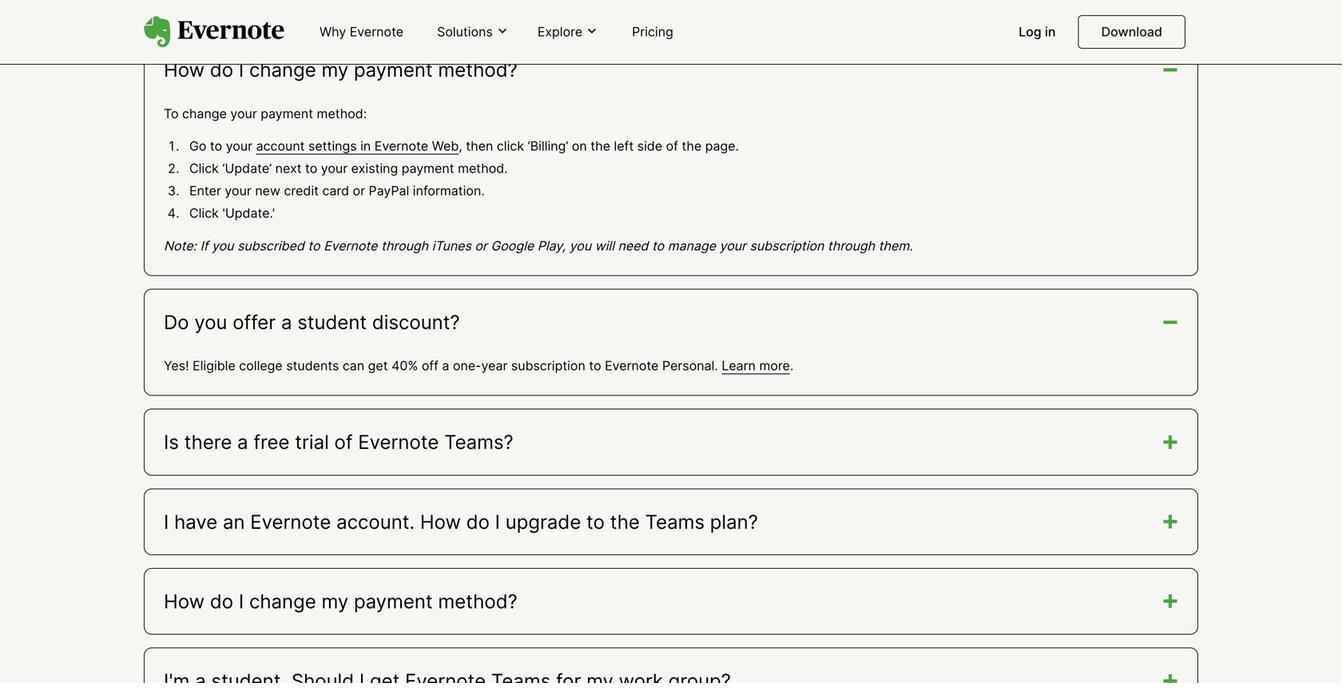 Task type: describe. For each thing, give the bounding box(es) containing it.
discount?
[[372, 310, 460, 334]]

go
[[189, 138, 206, 154]]

upgrade
[[505, 510, 581, 533]]

credit
[[284, 183, 319, 198]]

2 my from the top
[[321, 589, 348, 613]]

plan?
[[710, 510, 758, 533]]

your down the 'update'
[[225, 183, 251, 198]]

them.
[[878, 238, 913, 254]]

explore button
[[533, 23, 603, 41]]

payment inside go to your account settings in evernote web , then click 'billing' on the left side of the page. click 'update' next to your existing payment method. enter your new credit card or paypal information. click 'update.'
[[402, 160, 454, 176]]

click
[[497, 138, 524, 154]]

you left will
[[569, 238, 591, 254]]

do you offer a student discount?
[[164, 310, 460, 334]]

to
[[164, 106, 179, 121]]

web
[[432, 138, 459, 154]]

1 vertical spatial how
[[420, 510, 461, 533]]

do
[[164, 310, 189, 334]]

google
[[491, 238, 534, 254]]

or inside go to your account settings in evernote web , then click 'billing' on the left side of the page. click 'update' next to your existing payment method. enter your new credit card or paypal information. click 'update.'
[[353, 183, 365, 198]]

1 horizontal spatial subscription
[[750, 238, 824, 254]]

explore
[[537, 24, 582, 39]]

account settings in evernote web link
[[256, 138, 459, 154]]

left
[[614, 138, 634, 154]]

need
[[618, 238, 648, 254]]

'update'
[[222, 160, 272, 176]]

learn more link
[[722, 358, 790, 374]]

pricing link
[[622, 18, 683, 48]]

1 how do i change my payment method? from the top
[[164, 58, 517, 82]]

is there a free trial of evernote teams?
[[164, 430, 513, 454]]

trial
[[295, 430, 329, 454]]

method:
[[317, 106, 367, 121]]

i have an evernote account. how do i upgrade to the teams plan?
[[164, 510, 758, 533]]

year
[[481, 358, 508, 374]]

evernote inside go to your account settings in evernote web , then click 'billing' on the left side of the page. click 'update' next to your existing payment method. enter your new credit card or paypal information. click 'update.'
[[374, 138, 428, 154]]

your up the 'update'
[[226, 138, 253, 154]]

.
[[790, 358, 794, 374]]

yes!
[[164, 358, 189, 374]]

,
[[459, 138, 462, 154]]

evernote left 'personal.'
[[605, 358, 659, 374]]

0 vertical spatial do
[[210, 58, 233, 82]]

why evernote
[[320, 24, 404, 40]]

subscribed
[[237, 238, 304, 254]]

1 through from the left
[[381, 238, 428, 254]]

you right do
[[194, 310, 227, 334]]

learn
[[722, 358, 756, 374]]

of inside go to your account settings in evernote web , then click 'billing' on the left side of the page. click 'update' next to your existing payment method. enter your new credit card or paypal information. click 'update.'
[[666, 138, 678, 154]]

get
[[368, 358, 388, 374]]

2 how do i change my payment method? from the top
[[164, 589, 517, 613]]

1 my from the top
[[321, 58, 348, 82]]

'billing'
[[528, 138, 568, 154]]

1 vertical spatial subscription
[[511, 358, 585, 374]]

page.
[[705, 138, 739, 154]]

1 vertical spatial change
[[182, 106, 227, 121]]

itunes
[[432, 238, 471, 254]]

one-
[[453, 358, 481, 374]]

off
[[422, 358, 439, 374]]

the left teams
[[610, 510, 640, 533]]

log in link
[[1009, 18, 1065, 48]]

an
[[223, 510, 245, 533]]

to change your payment method:
[[164, 106, 367, 121]]

your up the card
[[321, 160, 348, 176]]

to evernote
[[308, 238, 377, 254]]

why evernote link
[[310, 18, 413, 48]]

existing
[[351, 160, 398, 176]]

your up account
[[230, 106, 257, 121]]

1 vertical spatial or
[[475, 238, 487, 254]]

enter
[[189, 183, 221, 198]]

offer
[[233, 310, 276, 334]]

evernote right an
[[250, 510, 331, 533]]

note:
[[164, 238, 197, 254]]

2 through from the left
[[828, 238, 875, 254]]

why
[[320, 24, 346, 40]]

1 click from the top
[[189, 160, 219, 176]]

'update.'
[[222, 205, 275, 221]]

0 vertical spatial change
[[249, 58, 316, 82]]

1 vertical spatial do
[[466, 510, 490, 533]]

card
[[322, 183, 349, 198]]



Task type: locate. For each thing, give the bounding box(es) containing it.
a right offer
[[281, 310, 292, 334]]

0 vertical spatial a
[[281, 310, 292, 334]]

have
[[174, 510, 217, 533]]

0 vertical spatial of
[[666, 138, 678, 154]]

0 horizontal spatial subscription
[[511, 358, 585, 374]]

0 horizontal spatial through
[[381, 238, 428, 254]]

0 vertical spatial in
[[1045, 24, 1056, 40]]

1 vertical spatial in
[[360, 138, 371, 154]]

1 horizontal spatial of
[[666, 138, 678, 154]]

download link
[[1078, 15, 1185, 49]]

in right log
[[1045, 24, 1056, 40]]

note: if you subscribed to evernote through itunes or google play, you will need to manage your subscription through them.
[[164, 238, 913, 254]]

1 vertical spatial method?
[[438, 589, 517, 613]]

paypal
[[369, 183, 409, 198]]

personal.
[[662, 358, 718, 374]]

the right on
[[591, 138, 610, 154]]

next
[[275, 160, 302, 176]]

then
[[466, 138, 493, 154]]

0 vertical spatial my
[[321, 58, 348, 82]]

information.
[[413, 183, 485, 198]]

evernote
[[350, 24, 404, 40], [374, 138, 428, 154], [605, 358, 659, 374], [358, 430, 439, 454], [250, 510, 331, 533]]

a right off
[[442, 358, 449, 374]]

2 click from the top
[[189, 205, 219, 221]]

click down enter
[[189, 205, 219, 221]]

in up existing
[[360, 138, 371, 154]]

or
[[353, 183, 365, 198], [475, 238, 487, 254]]

0 vertical spatial how
[[164, 58, 205, 82]]

0 horizontal spatial in
[[360, 138, 371, 154]]

2 horizontal spatial a
[[442, 358, 449, 374]]

manage
[[668, 238, 716, 254]]

to
[[210, 138, 222, 154], [305, 160, 317, 176], [652, 238, 664, 254], [589, 358, 601, 374], [586, 510, 605, 533]]

eligible
[[193, 358, 235, 374]]

change
[[249, 58, 316, 82], [182, 106, 227, 121], [249, 589, 316, 613]]

college
[[239, 358, 283, 374]]

settings
[[308, 138, 357, 154]]

in inside go to your account settings in evernote web , then click 'billing' on the left side of the page. click 'update' next to your existing payment method. enter your new credit card or paypal information. click 'update.'
[[360, 138, 371, 154]]

on
[[572, 138, 587, 154]]

the left page.
[[682, 138, 702, 154]]

in inside the log in "link"
[[1045, 24, 1056, 40]]

teams?
[[444, 430, 513, 454]]

download
[[1101, 24, 1162, 40]]

more
[[759, 358, 790, 374]]

my
[[321, 58, 348, 82], [321, 589, 348, 613]]

1 vertical spatial how do i change my payment method?
[[164, 589, 517, 613]]

2 vertical spatial a
[[237, 430, 248, 454]]

1 horizontal spatial in
[[1045, 24, 1056, 40]]

go to your account settings in evernote web , then click 'billing' on the left side of the page. click 'update' next to your existing payment method. enter your new credit card or paypal information. click 'update.'
[[189, 138, 739, 221]]

1 vertical spatial of
[[334, 430, 353, 454]]

a
[[281, 310, 292, 334], [442, 358, 449, 374], [237, 430, 248, 454]]

how do i change my payment method?
[[164, 58, 517, 82], [164, 589, 517, 613]]

through
[[381, 238, 428, 254], [828, 238, 875, 254]]

0 horizontal spatial a
[[237, 430, 248, 454]]

or right the card
[[353, 183, 365, 198]]

evernote inside 'why evernote' link
[[350, 24, 404, 40]]

solutions
[[437, 24, 493, 39]]

click
[[189, 160, 219, 176], [189, 205, 219, 221]]

account
[[256, 138, 305, 154]]

in
[[1045, 24, 1056, 40], [360, 138, 371, 154]]

click up enter
[[189, 160, 219, 176]]

solutions button
[[432, 23, 514, 41]]

0 vertical spatial or
[[353, 183, 365, 198]]

0 horizontal spatial of
[[334, 430, 353, 454]]

subscription
[[750, 238, 824, 254], [511, 358, 585, 374]]

new
[[255, 183, 280, 198]]

0 horizontal spatial or
[[353, 183, 365, 198]]

1 horizontal spatial a
[[281, 310, 292, 334]]

your
[[230, 106, 257, 121], [226, 138, 253, 154], [321, 160, 348, 176], [225, 183, 251, 198], [719, 238, 746, 254]]

0 vertical spatial click
[[189, 160, 219, 176]]

0 vertical spatial method?
[[438, 58, 517, 82]]

through left itunes
[[381, 238, 428, 254]]

the
[[591, 138, 610, 154], [682, 138, 702, 154], [610, 510, 640, 533]]

teams
[[645, 510, 705, 533]]

1 vertical spatial a
[[442, 358, 449, 374]]

2 vertical spatial how
[[164, 589, 205, 613]]

will
[[595, 238, 614, 254]]

of right trial
[[334, 430, 353, 454]]

free
[[253, 430, 290, 454]]

you
[[212, 238, 234, 254], [569, 238, 591, 254], [194, 310, 227, 334]]

evernote up existing
[[374, 138, 428, 154]]

can
[[343, 358, 364, 374]]

1 vertical spatial my
[[321, 589, 348, 613]]

1 horizontal spatial or
[[475, 238, 487, 254]]

a left the free
[[237, 430, 248, 454]]

payment
[[354, 58, 433, 82], [261, 106, 313, 121], [402, 160, 454, 176], [354, 589, 433, 613]]

if
[[200, 238, 208, 254]]

students
[[286, 358, 339, 374]]

pricing
[[632, 24, 673, 40]]

0 vertical spatial how do i change my payment method?
[[164, 58, 517, 82]]

40%
[[391, 358, 418, 374]]

2 method? from the top
[[438, 589, 517, 613]]

through left them.
[[828, 238, 875, 254]]

is
[[164, 430, 179, 454]]

you right if
[[212, 238, 234, 254]]

log
[[1019, 24, 1042, 40]]

1 method? from the top
[[438, 58, 517, 82]]

evernote down the '40%'
[[358, 430, 439, 454]]

of
[[666, 138, 678, 154], [334, 430, 353, 454]]

2 vertical spatial change
[[249, 589, 316, 613]]

side
[[637, 138, 662, 154]]

there
[[184, 430, 232, 454]]

your right 'manage'
[[719, 238, 746, 254]]

1 vertical spatial click
[[189, 205, 219, 221]]

yes! eligible college students can get 40% off a one-year subscription to evernote personal. learn more .
[[164, 358, 794, 374]]

2 vertical spatial do
[[210, 589, 233, 613]]

do
[[210, 58, 233, 82], [466, 510, 490, 533], [210, 589, 233, 613]]

play,
[[537, 238, 566, 254]]

evernote logo image
[[144, 16, 284, 48]]

method.
[[458, 160, 508, 176]]

0 vertical spatial subscription
[[750, 238, 824, 254]]

of right the side in the top of the page
[[666, 138, 678, 154]]

1 horizontal spatial through
[[828, 238, 875, 254]]

student
[[297, 310, 367, 334]]

account.
[[336, 510, 415, 533]]

evernote right why
[[350, 24, 404, 40]]

or right itunes
[[475, 238, 487, 254]]

log in
[[1019, 24, 1056, 40]]



Task type: vqa. For each thing, say whether or not it's contained in the screenshot.
Evernote Logo
yes



